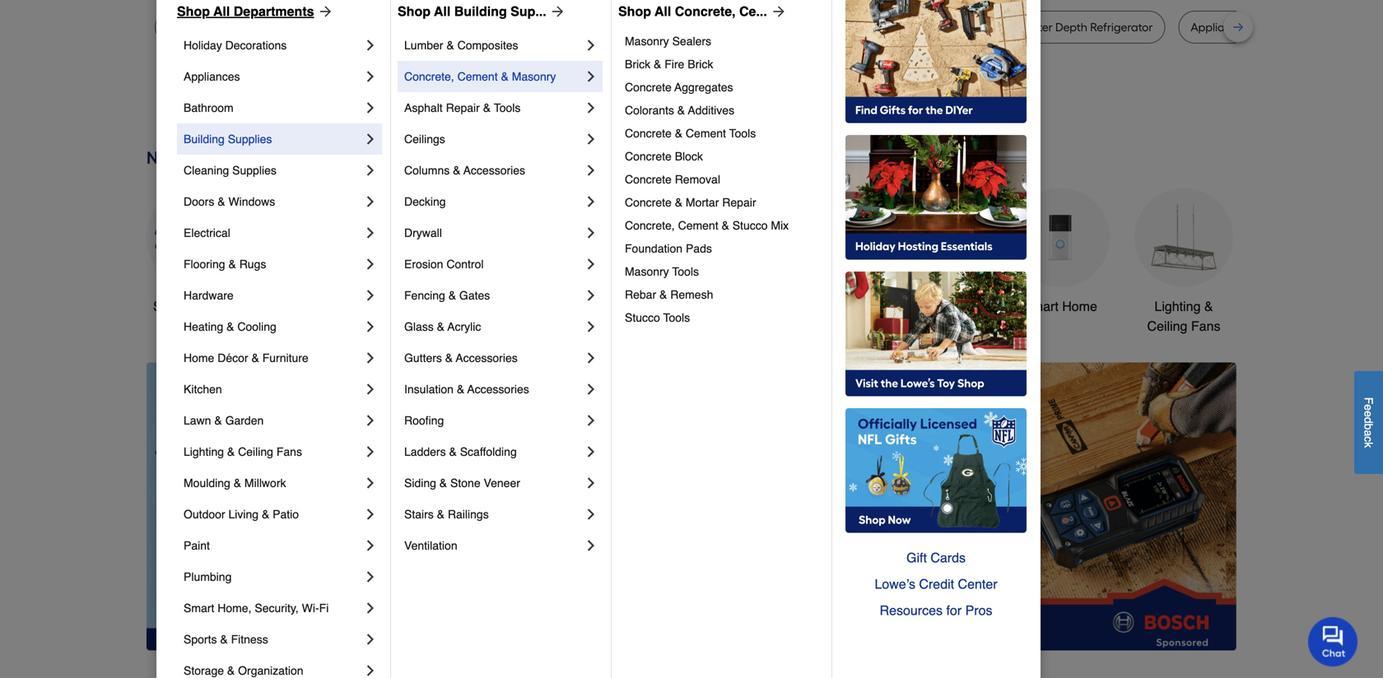 Task type: vqa. For each thing, say whether or not it's contained in the screenshot.
Add for 635
no



Task type: describe. For each thing, give the bounding box(es) containing it.
glass & acrylic
[[404, 320, 481, 333]]

& for concrete & cement tools link
[[675, 127, 683, 140]]

chevron right image for sports & fitness
[[362, 631, 379, 648]]

décor
[[218, 352, 248, 365]]

kitchen link
[[184, 374, 362, 405]]

pads
[[686, 242, 712, 255]]

colorants & additives
[[625, 104, 734, 117]]

all for departments
[[213, 4, 230, 19]]

accessories for columns & accessories
[[463, 164, 525, 177]]

shop for shop all concrete, ce...
[[618, 4, 651, 19]]

chevron right image for storage & organization
[[362, 663, 379, 678]]

0 vertical spatial concrete,
[[675, 4, 736, 19]]

for
[[946, 603, 962, 618]]

f e e d b a c k button
[[1354, 371, 1383, 474]]

2 brick from the left
[[688, 58, 713, 71]]

concrete for concrete block
[[625, 150, 672, 163]]

tools down concrete, cement & masonry link
[[494, 101, 521, 114]]

chevron right image for home décor & furniture
[[362, 350, 379, 366]]

masonry for masonry tools
[[625, 265, 669, 278]]

counter
[[1010, 20, 1053, 34]]

f
[[1362, 397, 1375, 404]]

patio
[[273, 508, 299, 521]]

plumbing link
[[184, 561, 362, 593]]

siding & stone veneer link
[[404, 468, 583, 499]]

appliances link
[[184, 61, 362, 92]]

shop all departments link
[[177, 2, 334, 21]]

columns & accessories
[[404, 164, 525, 177]]

lowe's wishes you and your family a happy hanukkah. image
[[147, 86, 1237, 128]]

building inside building supplies link
[[184, 133, 225, 146]]

fire
[[665, 58, 684, 71]]

concrete, cement & stucco mix link
[[625, 214, 820, 237]]

concrete block link
[[625, 145, 820, 168]]

tools up concrete block link
[[729, 127, 756, 140]]

aggregates
[[675, 81, 733, 94]]

shop for shop all departments
[[177, 4, 210, 19]]

a
[[1362, 430, 1375, 436]]

siding & stone veneer
[[404, 477, 520, 490]]

accessories for insulation & accessories
[[467, 383, 529, 396]]

2 e from the top
[[1362, 411, 1375, 417]]

shop these last-minute gifts. $99 or less. quantities are limited and won't last. image
[[147, 363, 412, 651]]

home décor & furniture
[[184, 352, 309, 365]]

center
[[958, 577, 997, 592]]

masonry for masonry sealers
[[625, 35, 669, 48]]

chevron right image for roofing
[[583, 412, 599, 429]]

cleaning supplies
[[184, 164, 277, 177]]

arrow right image for shop all departments
[[314, 3, 334, 20]]

all for deals
[[187, 299, 201, 314]]

christmas
[[537, 299, 596, 314]]

shop all departments
[[177, 4, 314, 19]]

rugs
[[239, 258, 266, 271]]

1 brick from the left
[[625, 58, 651, 71]]

flooring
[[184, 258, 225, 271]]

concrete, for concrete, cement & stucco mix
[[625, 219, 675, 232]]

departments
[[234, 4, 314, 19]]

concrete for concrete aggregates
[[625, 81, 672, 94]]

0 vertical spatial lighting & ceiling fans
[[1147, 299, 1221, 334]]

building supplies
[[184, 133, 272, 146]]

doors & windows link
[[184, 186, 362, 217]]

moulding & millwork link
[[184, 468, 362, 499]]

colorants & additives link
[[625, 99, 820, 122]]

outdoor for outdoor tools & equipment
[[766, 299, 814, 314]]

kitchen for kitchen
[[184, 383, 222, 396]]

concrete removal
[[625, 173, 720, 186]]

chevron right image for kitchen
[[362, 381, 379, 398]]

rebar & remesh link
[[625, 283, 820, 306]]

masonry sealers link
[[625, 30, 820, 53]]

cleaning
[[184, 164, 229, 177]]

millwork
[[244, 477, 286, 490]]

lumber & composites
[[404, 39, 518, 52]]

storage & organization link
[[184, 655, 362, 678]]

arrow right image for shop all concrete, ce...
[[767, 3, 787, 20]]

accessories for gutters & accessories
[[456, 352, 518, 365]]

decorations for christmas
[[531, 319, 602, 334]]

counter depth refrigerator
[[1010, 20, 1153, 34]]

ceilings
[[404, 133, 445, 146]]

chevron right image for plumbing
[[362, 569, 379, 585]]

sealers
[[672, 35, 711, 48]]

chevron right image for heating & cooling
[[362, 319, 379, 335]]

gift cards
[[906, 550, 966, 566]]

fi
[[319, 602, 329, 615]]

& for concrete & mortar repair link
[[675, 196, 683, 209]]

chevron right image for ventilation
[[583, 538, 599, 554]]

stucco tools link
[[625, 306, 820, 329]]

doors
[[184, 195, 214, 208]]

gift cards link
[[846, 545, 1027, 571]]

& for rebar & remesh link
[[659, 288, 667, 301]]

& for sports & fitness 'link'
[[220, 633, 228, 646]]

holiday
[[184, 39, 222, 52]]

outdoor for outdoor living & patio
[[184, 508, 225, 521]]

erosion control
[[404, 258, 484, 271]]

ladders
[[404, 445, 446, 459]]

chevron right image for glass & acrylic
[[583, 319, 599, 335]]

columns
[[404, 164, 450, 177]]

furniture
[[262, 352, 309, 365]]

cooling
[[237, 320, 277, 333]]

1 horizontal spatial bathroom
[[908, 299, 965, 314]]

concrete for concrete removal
[[625, 173, 672, 186]]

decking
[[404, 195, 446, 208]]

tools up glass & acrylic
[[428, 299, 458, 314]]

masonry tools link
[[625, 260, 820, 283]]

appliance
[[1191, 20, 1244, 34]]

gutters & accessories link
[[404, 342, 583, 374]]

visit the lowe's toy shop. image
[[846, 272, 1027, 397]]

gutters
[[404, 352, 442, 365]]

flooring & rugs link
[[184, 249, 362, 280]]

lowe's
[[875, 577, 915, 592]]

1 vertical spatial masonry
[[512, 70, 556, 83]]

scroll to item #2 element
[[793, 619, 836, 629]]

& inside lighting & ceiling fans
[[1204, 299, 1213, 314]]

sup...
[[511, 4, 546, 19]]

holiday decorations
[[184, 39, 287, 52]]

0 horizontal spatial bathroom link
[[184, 92, 362, 123]]

& for colorants & additives link
[[677, 104, 685, 117]]

chevron right image for hardware
[[362, 287, 379, 304]]

chevron right image for appliances
[[362, 68, 379, 85]]

shop all building sup... link
[[398, 2, 566, 21]]

refrigerator for counter depth refrigerator
[[1090, 20, 1153, 34]]

& for storage & organization link
[[227, 664, 235, 678]]

smart for smart home
[[1023, 299, 1059, 314]]

chevron right image for fencing & gates
[[583, 287, 599, 304]]

chat invite button image
[[1308, 617, 1358, 667]]

lawn & garden link
[[184, 405, 362, 436]]

tools inside 'link'
[[663, 311, 690, 324]]

removal
[[675, 173, 720, 186]]

chevron right image for siding & stone veneer
[[583, 475, 599, 492]]

foundation pads link
[[625, 237, 820, 260]]

& for moulding & millwork link
[[234, 477, 241, 490]]

insulation
[[404, 383, 454, 396]]

lighting inside lighting & ceiling fans
[[1155, 299, 1201, 314]]

tools up remesh
[[672, 265, 699, 278]]

scaffolding
[[460, 445, 517, 459]]

ceilings link
[[404, 123, 583, 155]]

gutters & accessories
[[404, 352, 518, 365]]

concrete for concrete & cement tools
[[625, 127, 672, 140]]

electrical link
[[184, 217, 362, 249]]

smart home link
[[1011, 188, 1110, 317]]

k
[[1362, 442, 1375, 448]]

outdoor living & patio link
[[184, 499, 362, 530]]

masonry tools
[[625, 265, 699, 278]]

concrete, cement & masonry
[[404, 70, 556, 83]]

roofing link
[[404, 405, 583, 436]]

holiday decorations link
[[184, 30, 362, 61]]

chevron right image for doors & windows
[[362, 193, 379, 210]]

flooring & rugs
[[184, 258, 266, 271]]

chevron right image for outdoor living & patio
[[362, 506, 379, 523]]

mix
[[771, 219, 789, 232]]



Task type: locate. For each thing, give the bounding box(es) containing it.
0 vertical spatial accessories
[[463, 164, 525, 177]]

all up the heating
[[187, 299, 201, 314]]

all for concrete,
[[655, 4, 671, 19]]

holiday hosting essentials. image
[[846, 135, 1027, 260]]

0 vertical spatial smart
[[1023, 299, 1059, 314]]

new deals every day during 25 days of deals image
[[147, 144, 1237, 172]]

& for glass & acrylic link
[[437, 320, 445, 333]]

2 profile from the left
[[841, 20, 874, 34]]

refrigerator for french door refrigerator
[[606, 20, 669, 34]]

2 concrete from the top
[[625, 127, 672, 140]]

1 arrow right image from the left
[[314, 3, 334, 20]]

1 horizontal spatial fans
[[1191, 319, 1221, 334]]

4 concrete from the top
[[625, 173, 672, 186]]

chevron right image for insulation & accessories
[[583, 381, 599, 398]]

heating & cooling link
[[184, 311, 362, 342]]

1 horizontal spatial arrow right image
[[767, 3, 787, 20]]

0 vertical spatial decorations
[[225, 39, 287, 52]]

chevron right image for moulding & millwork
[[362, 475, 379, 492]]

railings
[[448, 508, 489, 521]]

1 horizontal spatial stucco
[[733, 219, 768, 232]]

supplies up windows
[[232, 164, 277, 177]]

0 vertical spatial lighting & ceiling fans link
[[1135, 188, 1233, 336]]

1 vertical spatial bathroom
[[908, 299, 965, 314]]

shop up french door refrigerator
[[618, 4, 651, 19]]

find gifts for the diyer. image
[[846, 0, 1027, 123]]

1 vertical spatial supplies
[[232, 164, 277, 177]]

f e e d b a c k
[[1362, 397, 1375, 448]]

0 horizontal spatial shop
[[177, 4, 210, 19]]

1 vertical spatial decorations
[[531, 319, 602, 334]]

& for fencing & gates link
[[448, 289, 456, 302]]

1 horizontal spatial building
[[454, 4, 507, 19]]

chevron right image for lighting & ceiling fans
[[362, 444, 379, 460]]

living
[[228, 508, 259, 521]]

e up b at the bottom right
[[1362, 411, 1375, 417]]

supplies for building supplies
[[228, 133, 272, 146]]

& for lawn & garden 'link'
[[214, 414, 222, 427]]

0 vertical spatial bathroom
[[184, 101, 234, 114]]

0 horizontal spatial ge
[[386, 20, 402, 34]]

concrete
[[625, 81, 672, 94], [625, 127, 672, 140], [625, 150, 672, 163], [625, 173, 672, 186], [625, 196, 672, 209]]

0 vertical spatial repair
[[446, 101, 480, 114]]

arrow right image inside shop all building sup... link
[[546, 3, 566, 20]]

arrow right image
[[546, 3, 566, 20], [1206, 507, 1223, 523]]

1 horizontal spatial brick
[[688, 58, 713, 71]]

cement for masonry
[[457, 70, 498, 83]]

0 horizontal spatial bathroom
[[184, 101, 234, 114]]

chevron right image for cleaning supplies
[[362, 162, 379, 179]]

1 concrete from the top
[[625, 81, 672, 94]]

2 vertical spatial masonry
[[625, 265, 669, 278]]

0 horizontal spatial arrow right image
[[314, 3, 334, 20]]

ge for ge profile
[[823, 20, 839, 34]]

chevron right image for asphalt repair & tools
[[583, 100, 599, 116]]

arrow left image
[[453, 507, 469, 523]]

ge for ge profile refrigerator
[[386, 20, 402, 34]]

decorations down shop all departments link
[[225, 39, 287, 52]]

concrete & cement tools link
[[625, 122, 820, 145]]

concrete, inside "link"
[[625, 219, 675, 232]]

& for heating & cooling link in the left of the page
[[227, 320, 234, 333]]

garden
[[225, 414, 264, 427]]

repair down concrete, cement & masonry
[[446, 101, 480, 114]]

0 vertical spatial kitchen
[[643, 299, 687, 314]]

concrete, up sealers
[[675, 4, 736, 19]]

concrete inside concrete removal link
[[625, 173, 672, 186]]

building inside shop all building sup... link
[[454, 4, 507, 19]]

0 horizontal spatial decorations
[[225, 39, 287, 52]]

2 vertical spatial cement
[[678, 219, 718, 232]]

stucco inside stucco tools 'link'
[[625, 311, 660, 324]]

building up composites
[[454, 4, 507, 19]]

0 horizontal spatial smart
[[184, 602, 214, 615]]

ceiling
[[1147, 319, 1188, 334], [238, 445, 273, 459]]

1 horizontal spatial lighting
[[1155, 299, 1201, 314]]

chevron right image for lumber & composites
[[583, 37, 599, 54]]

0 horizontal spatial lighting & ceiling fans
[[184, 445, 302, 459]]

chevron right image for ladders & scaffolding
[[583, 444, 599, 460]]

1 vertical spatial arrow right image
[[1206, 507, 1223, 523]]

1 vertical spatial home
[[184, 352, 214, 365]]

chevron right image for ceilings
[[583, 131, 599, 147]]

masonry up brick & fire brick
[[625, 35, 669, 48]]

all up the holiday decorations
[[213, 4, 230, 19]]

1 vertical spatial accessories
[[456, 352, 518, 365]]

plumbing
[[184, 571, 232, 584]]

cement for stucco
[[678, 219, 718, 232]]

e
[[1362, 404, 1375, 411], [1362, 411, 1375, 417]]

concrete for concrete & mortar repair
[[625, 196, 672, 209]]

concrete inside concrete aggregates link
[[625, 81, 672, 94]]

concrete, down lumber
[[404, 70, 454, 83]]

1 vertical spatial kitchen
[[184, 383, 222, 396]]

masonry sealers
[[625, 35, 711, 48]]

outdoor tools & equipment link
[[764, 188, 863, 336]]

outdoor inside outdoor tools & equipment
[[766, 299, 814, 314]]

cement up pads at the top
[[678, 219, 718, 232]]

0 vertical spatial supplies
[[228, 133, 272, 146]]

1 horizontal spatial bathroom link
[[888, 188, 986, 317]]

1 vertical spatial outdoor
[[184, 508, 225, 521]]

chevron right image for gutters & accessories
[[583, 350, 599, 366]]

0 vertical spatial fans
[[1191, 319, 1221, 334]]

0 vertical spatial lighting
[[1155, 299, 1201, 314]]

glass & acrylic link
[[404, 311, 583, 342]]

0 vertical spatial arrow right image
[[546, 3, 566, 20]]

1 horizontal spatial shop
[[398, 4, 431, 19]]

concrete & mortar repair link
[[625, 191, 820, 214]]

outdoor up 'equipment'
[[766, 299, 814, 314]]

chevron right image for stairs & railings
[[583, 506, 599, 523]]

brick up aggregates
[[688, 58, 713, 71]]

stucco left mix
[[733, 219, 768, 232]]

building up cleaning on the top left of page
[[184, 133, 225, 146]]

concrete down colorants
[[625, 127, 672, 140]]

0 horizontal spatial building
[[184, 133, 225, 146]]

shop all building sup...
[[398, 4, 546, 19]]

0 horizontal spatial profile
[[405, 20, 437, 34]]

masonry down lumber & composites link
[[512, 70, 556, 83]]

cleaning supplies link
[[184, 155, 362, 186]]

concrete aggregates
[[625, 81, 733, 94]]

& for "brick & fire brick" link at top
[[654, 58, 661, 71]]

shop for shop all building sup...
[[398, 4, 431, 19]]

0 horizontal spatial lighting
[[184, 445, 224, 459]]

asphalt repair & tools
[[404, 101, 521, 114]]

concrete inside concrete & mortar repair link
[[625, 196, 672, 209]]

repair
[[446, 101, 480, 114], [722, 196, 756, 209]]

shop all deals
[[153, 299, 239, 314]]

0 vertical spatial ceiling
[[1147, 319, 1188, 334]]

3 refrigerator from the left
[[1090, 20, 1153, 34]]

outdoor
[[766, 299, 814, 314], [184, 508, 225, 521]]

ventilation
[[404, 539, 457, 552]]

refrigerator down shop all building sup...
[[440, 20, 502, 34]]

shop up the holiday
[[177, 4, 210, 19]]

building
[[454, 4, 507, 19], [184, 133, 225, 146]]

home
[[1062, 299, 1097, 314], [184, 352, 214, 365]]

concrete up concrete removal on the top
[[625, 150, 672, 163]]

0 vertical spatial home
[[1062, 299, 1097, 314]]

chevron right image for lawn & garden
[[362, 412, 379, 429]]

moulding & millwork
[[184, 477, 286, 490]]

officially licensed n f l gifts. shop now. image
[[846, 408, 1027, 533]]

1 vertical spatial stucco
[[625, 311, 660, 324]]

ceiling inside lighting & ceiling fans
[[1147, 319, 1188, 334]]

1 vertical spatial bathroom link
[[888, 188, 986, 317]]

repair down concrete removal link
[[722, 196, 756, 209]]

concrete & cement tools
[[625, 127, 756, 140]]

chevron right image for building supplies
[[362, 131, 379, 147]]

& for siding & stone veneer link
[[439, 477, 447, 490]]

supplies for cleaning supplies
[[232, 164, 277, 177]]

concrete inside concrete & cement tools link
[[625, 127, 672, 140]]

chevron right image for flooring & rugs
[[362, 256, 379, 273]]

concrete inside concrete block link
[[625, 150, 672, 163]]

1 shop from the left
[[177, 4, 210, 19]]

& inside outdoor tools & equipment
[[852, 299, 861, 314]]

stucco down rebar
[[625, 311, 660, 324]]

appliance package
[[1191, 20, 1293, 34]]

0 horizontal spatial brick
[[625, 58, 651, 71]]

chevron right image for paint
[[362, 538, 379, 554]]

chevron right image for smart home, security, wi-fi
[[362, 600, 379, 617]]

accessories up roofing link
[[467, 383, 529, 396]]

cement down composites
[[457, 70, 498, 83]]

0 vertical spatial bathroom link
[[184, 92, 362, 123]]

all for building
[[434, 4, 451, 19]]

1 horizontal spatial outdoor
[[766, 299, 814, 314]]

decorations down christmas
[[531, 319, 602, 334]]

0 horizontal spatial ceiling
[[238, 445, 273, 459]]

arrow right image
[[314, 3, 334, 20], [767, 3, 787, 20]]

all up ge profile refrigerator
[[434, 4, 451, 19]]

& for stairs & railings link
[[437, 508, 445, 521]]

1 vertical spatial lighting & ceiling fans link
[[184, 436, 362, 468]]

smart home, security, wi-fi
[[184, 602, 329, 615]]

1 horizontal spatial refrigerator
[[606, 20, 669, 34]]

chevron right image for bathroom
[[362, 100, 379, 116]]

depth
[[1055, 20, 1088, 34]]

1 horizontal spatial decorations
[[531, 319, 602, 334]]

& for the ladders & scaffolding link
[[449, 445, 457, 459]]

profile
[[405, 20, 437, 34], [841, 20, 874, 34]]

fans inside lighting & ceiling fans
[[1191, 319, 1221, 334]]

& for lumber & composites link
[[447, 39, 454, 52]]

chevron right image for decking
[[583, 193, 599, 210]]

accessories down ceilings link
[[463, 164, 525, 177]]

1 horizontal spatial home
[[1062, 299, 1097, 314]]

& for "doors & windows" link at the top left of the page
[[218, 195, 225, 208]]

& for columns & accessories link
[[453, 164, 461, 177]]

gift
[[906, 550, 927, 566]]

1 horizontal spatial ge
[[823, 20, 839, 34]]

fencing & gates link
[[404, 280, 583, 311]]

colorants
[[625, 104, 674, 117]]

foundation
[[625, 242, 683, 255]]

0 horizontal spatial arrow right image
[[546, 3, 566, 20]]

1 horizontal spatial smart
[[1023, 299, 1059, 314]]

lighting
[[1155, 299, 1201, 314], [184, 445, 224, 459]]

decking link
[[404, 186, 583, 217]]

0 vertical spatial cement
[[457, 70, 498, 83]]

cement inside concrete, cement & stucco mix "link"
[[678, 219, 718, 232]]

lawn & garden
[[184, 414, 264, 427]]

kitchen for kitchen faucets
[[643, 299, 687, 314]]

1 vertical spatial building
[[184, 133, 225, 146]]

all
[[213, 4, 230, 19], [434, 4, 451, 19], [655, 4, 671, 19], [187, 299, 201, 314]]

refrigerator right depth
[[1090, 20, 1153, 34]]

& for gutters & accessories "link"
[[445, 352, 453, 365]]

refrigerator for ge profile refrigerator
[[440, 20, 502, 34]]

2 vertical spatial accessories
[[467, 383, 529, 396]]

concrete, cement & masonry link
[[404, 61, 583, 92]]

5 concrete from the top
[[625, 196, 672, 209]]

supplies up cleaning supplies
[[228, 133, 272, 146]]

decorations for holiday
[[225, 39, 287, 52]]

concrete down concrete block on the top of the page
[[625, 173, 672, 186]]

1 horizontal spatial lighting & ceiling fans link
[[1135, 188, 1233, 336]]

outdoor down "moulding"
[[184, 508, 225, 521]]

c
[[1362, 436, 1375, 442]]

refrigerator
[[440, 20, 502, 34], [606, 20, 669, 34], [1090, 20, 1153, 34]]

veneer
[[484, 477, 520, 490]]

chevron right image for electrical
[[362, 225, 379, 241]]

0 vertical spatial stucco
[[733, 219, 768, 232]]

concrete, up foundation
[[625, 219, 675, 232]]

chevron right image for concrete, cement & masonry
[[583, 68, 599, 85]]

1 horizontal spatial repair
[[722, 196, 756, 209]]

1 horizontal spatial lighting & ceiling fans
[[1147, 299, 1221, 334]]

tools inside outdoor tools & equipment
[[817, 299, 848, 314]]

lighting & ceiling fans link
[[1135, 188, 1233, 336], [184, 436, 362, 468]]

& for flooring & rugs link
[[228, 258, 236, 271]]

wi-
[[302, 602, 319, 615]]

cement inside concrete & cement tools link
[[686, 127, 726, 140]]

1 horizontal spatial ceiling
[[1147, 319, 1188, 334]]

sports & fitness
[[184, 633, 268, 646]]

chevron right image for erosion control
[[583, 256, 599, 273]]

brick & fire brick link
[[625, 53, 820, 76]]

rebar & remesh
[[625, 288, 713, 301]]

1 vertical spatial fans
[[276, 445, 302, 459]]

lighting & ceiling fans
[[1147, 299, 1221, 334], [184, 445, 302, 459]]

additives
[[688, 104, 734, 117]]

1 vertical spatial ceiling
[[238, 445, 273, 459]]

erosion control link
[[404, 249, 583, 280]]

0 vertical spatial outdoor
[[766, 299, 814, 314]]

lowe's credit center
[[875, 577, 997, 592]]

cement down 'additives'
[[686, 127, 726, 140]]

chevron right image
[[362, 37, 379, 54], [362, 68, 379, 85], [362, 100, 379, 116], [583, 100, 599, 116], [362, 162, 379, 179], [583, 193, 599, 210], [362, 256, 379, 273], [362, 287, 379, 304], [583, 287, 599, 304], [362, 319, 379, 335], [583, 319, 599, 335], [362, 350, 379, 366], [583, 350, 599, 366], [362, 412, 379, 429], [583, 475, 599, 492], [583, 506, 599, 523], [362, 538, 379, 554], [362, 569, 379, 585]]

credit
[[919, 577, 954, 592]]

arrow right image up holiday decorations "link"
[[314, 3, 334, 20]]

shop all concrete, ce... link
[[618, 2, 787, 21]]

1 vertical spatial repair
[[722, 196, 756, 209]]

0 horizontal spatial kitchen
[[184, 383, 222, 396]]

profile for ge profile
[[841, 20, 874, 34]]

chevron right image
[[583, 37, 599, 54], [583, 68, 599, 85], [362, 131, 379, 147], [583, 131, 599, 147], [583, 162, 599, 179], [362, 193, 379, 210], [362, 225, 379, 241], [583, 225, 599, 241], [583, 256, 599, 273], [362, 381, 379, 398], [583, 381, 599, 398], [583, 412, 599, 429], [362, 444, 379, 460], [583, 444, 599, 460], [362, 475, 379, 492], [362, 506, 379, 523], [583, 538, 599, 554], [362, 600, 379, 617], [362, 631, 379, 648], [362, 663, 379, 678]]

arrow right image up masonry sealers link
[[767, 3, 787, 20]]

smart
[[1023, 299, 1059, 314], [184, 602, 214, 615]]

accessories up 'insulation & accessories' link
[[456, 352, 518, 365]]

advertisement region
[[439, 363, 1237, 654]]

accessories inside "link"
[[456, 352, 518, 365]]

arrow right image inside shop all departments link
[[314, 3, 334, 20]]

1 vertical spatial lighting
[[184, 445, 224, 459]]

2 vertical spatial concrete,
[[625, 219, 675, 232]]

concrete up colorants
[[625, 81, 672, 94]]

insulation & accessories link
[[404, 374, 583, 405]]

heating
[[184, 320, 223, 333]]

appliances
[[184, 70, 240, 83]]

2 arrow right image from the left
[[767, 3, 787, 20]]

bathroom link
[[184, 92, 362, 123], [888, 188, 986, 317]]

0 horizontal spatial stucco
[[625, 311, 660, 324]]

1 refrigerator from the left
[[440, 20, 502, 34]]

1 vertical spatial cement
[[686, 127, 726, 140]]

2 shop from the left
[[398, 4, 431, 19]]

2 refrigerator from the left
[[606, 20, 669, 34]]

smart for smart home, security, wi-fi
[[184, 602, 214, 615]]

building supplies link
[[184, 123, 362, 155]]

chevron right image for holiday decorations
[[362, 37, 379, 54]]

d
[[1362, 417, 1375, 424]]

christmas decorations
[[531, 299, 602, 334]]

tools down rebar & remesh
[[663, 311, 690, 324]]

concrete down concrete removal on the top
[[625, 196, 672, 209]]

& inside 'link'
[[214, 414, 222, 427]]

profile for ge profile refrigerator
[[405, 20, 437, 34]]

decorations inside "link"
[[225, 39, 287, 52]]

arrow right image inside shop all concrete, ce... link
[[767, 3, 787, 20]]

0 horizontal spatial lighting & ceiling fans link
[[184, 436, 362, 468]]

tools up 'equipment'
[[817, 299, 848, 314]]

1 horizontal spatial kitchen
[[643, 299, 687, 314]]

stucco inside concrete, cement & stucco mix "link"
[[733, 219, 768, 232]]

home inside "link"
[[1062, 299, 1097, 314]]

siding
[[404, 477, 436, 490]]

0 horizontal spatial fans
[[276, 445, 302, 459]]

tools link
[[394, 188, 492, 317]]

0 horizontal spatial outdoor
[[184, 508, 225, 521]]

brick left fire
[[625, 58, 651, 71]]

0 vertical spatial masonry
[[625, 35, 669, 48]]

equipment
[[782, 319, 845, 334]]

cards
[[931, 550, 966, 566]]

stucco
[[733, 219, 768, 232], [625, 311, 660, 324]]

asphalt repair & tools link
[[404, 92, 583, 123]]

masonry up rebar
[[625, 265, 669, 278]]

1 ge from the left
[[386, 20, 402, 34]]

chevron right image for drywall
[[583, 225, 599, 241]]

1 vertical spatial smart
[[184, 602, 214, 615]]

1 vertical spatial lighting & ceiling fans
[[184, 445, 302, 459]]

all up masonry sealers on the top of the page
[[655, 4, 671, 19]]

concrete removal link
[[625, 168, 820, 191]]

shop up ge profile refrigerator
[[398, 4, 431, 19]]

& for 'insulation & accessories' link
[[457, 383, 464, 396]]

1 profile from the left
[[405, 20, 437, 34]]

fencing
[[404, 289, 445, 302]]

0 horizontal spatial refrigerator
[[440, 20, 502, 34]]

3 shop from the left
[[618, 4, 651, 19]]

chevron right image for columns & accessories
[[583, 162, 599, 179]]

0 horizontal spatial home
[[184, 352, 214, 365]]

heating & cooling
[[184, 320, 277, 333]]

ge profile refrigerator
[[386, 20, 502, 34]]

lumber
[[404, 39, 443, 52]]

1 horizontal spatial profile
[[841, 20, 874, 34]]

1 vertical spatial concrete,
[[404, 70, 454, 83]]

refrigerator up masonry sealers on the top of the page
[[606, 20, 669, 34]]

& inside 'link'
[[220, 633, 228, 646]]

deals
[[205, 299, 239, 314]]

stairs & railings
[[404, 508, 489, 521]]

fitness
[[231, 633, 268, 646]]

home décor & furniture link
[[184, 342, 362, 374]]

home,
[[218, 602, 251, 615]]

1 e from the top
[[1362, 404, 1375, 411]]

0 vertical spatial building
[[454, 4, 507, 19]]

e up d
[[1362, 404, 1375, 411]]

3 concrete from the top
[[625, 150, 672, 163]]

cement inside concrete, cement & masonry link
[[457, 70, 498, 83]]

0 horizontal spatial repair
[[446, 101, 480, 114]]

1 horizontal spatial arrow right image
[[1206, 507, 1223, 523]]

smart inside "link"
[[1023, 299, 1059, 314]]

organization
[[238, 664, 303, 678]]

2 horizontal spatial shop
[[618, 4, 651, 19]]

2 ge from the left
[[823, 20, 839, 34]]

2 horizontal spatial refrigerator
[[1090, 20, 1153, 34]]

concrete, for concrete, cement & masonry
[[404, 70, 454, 83]]



